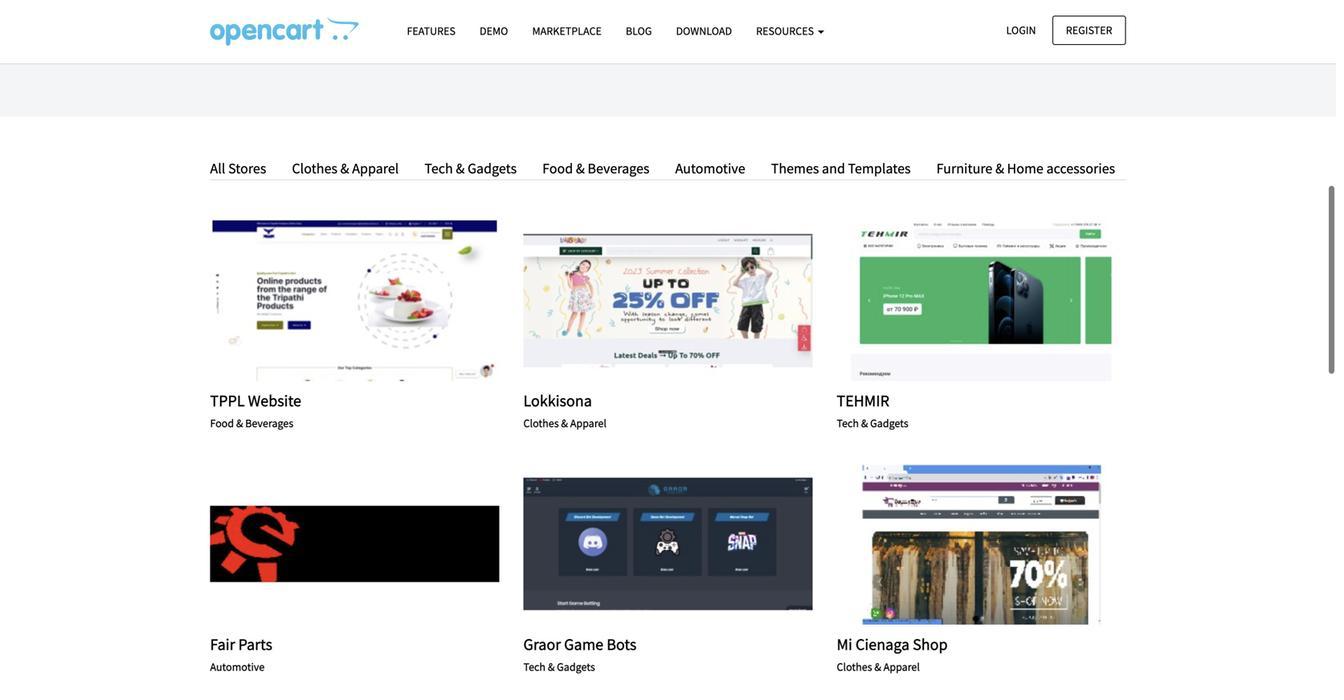 Task type: vqa. For each thing, say whether or not it's contained in the screenshot.


Task type: locate. For each thing, give the bounding box(es) containing it.
website right tppl at the left bottom
[[248, 391, 301, 411]]

project
[[344, 293, 399, 308], [658, 293, 712, 308], [971, 293, 1026, 308], [658, 538, 712, 552], [971, 538, 1026, 552]]

lokkisona
[[524, 391, 592, 411]]

opencart - showcase image
[[210, 17, 359, 46]]

&
[[340, 160, 349, 178], [456, 160, 465, 178], [576, 160, 585, 178], [996, 160, 1004, 178], [236, 416, 243, 431], [561, 416, 568, 431], [861, 416, 868, 431], [548, 660, 555, 675], [875, 660, 881, 675]]

graor game bots tech & gadgets
[[524, 635, 637, 675]]

1 vertical spatial gadgets
[[870, 416, 909, 431]]

website inside tppl website food & beverages
[[248, 391, 301, 411]]

view project
[[311, 293, 399, 308], [624, 293, 712, 308], [937, 293, 1026, 308], [624, 538, 712, 552], [937, 538, 1026, 552]]

stores
[[228, 160, 266, 178]]

beverages
[[588, 160, 650, 178], [245, 416, 293, 431]]

view project link
[[311, 292, 399, 310], [624, 292, 712, 310], [937, 292, 1026, 310], [624, 536, 712, 554], [937, 536, 1026, 554]]

view for tppl website
[[311, 293, 341, 308]]

1 horizontal spatial tech
[[524, 660, 546, 675]]

apparel inside clothes & apparel link
[[352, 160, 399, 178]]

shop
[[913, 635, 948, 655]]

visit website
[[246, 18, 324, 34]]

0 horizontal spatial automotive
[[210, 660, 265, 675]]

apparel
[[352, 160, 399, 178], [570, 416, 607, 431], [884, 660, 920, 675]]

0 vertical spatial automotive
[[675, 160, 745, 178]]

2 horizontal spatial gadgets
[[870, 416, 909, 431]]

register
[[1066, 23, 1113, 37]]

automotive link
[[663, 157, 758, 180]]

2 vertical spatial apparel
[[884, 660, 920, 675]]

0 vertical spatial apparel
[[352, 160, 399, 178]]

0 horizontal spatial apparel
[[352, 160, 399, 178]]

1 vertical spatial food
[[210, 416, 234, 431]]

themes and templates
[[771, 160, 911, 178]]

beverages inside tppl website food & beverages
[[245, 416, 293, 431]]

0 vertical spatial clothes
[[292, 160, 338, 178]]

& inside tehmir tech & gadgets
[[861, 416, 868, 431]]

all
[[210, 160, 225, 178]]

2 vertical spatial tech
[[524, 660, 546, 675]]

tppl website image
[[210, 220, 499, 381]]

0 horizontal spatial food
[[210, 416, 234, 431]]

mi cienaga shop clothes & apparel
[[837, 635, 948, 675]]

1 horizontal spatial food
[[543, 160, 573, 178]]

automotive
[[675, 160, 745, 178], [210, 660, 265, 675]]

view project for tppl website
[[311, 293, 399, 308]]

view
[[311, 293, 341, 308], [624, 293, 654, 308], [937, 293, 967, 308], [624, 538, 654, 552], [937, 538, 967, 552]]

clothes
[[292, 160, 338, 178], [524, 416, 559, 431], [837, 660, 872, 675]]

website right "visit"
[[276, 18, 324, 34]]

accessories
[[1047, 160, 1115, 178]]

graor
[[524, 635, 561, 655]]

0 horizontal spatial tech
[[425, 160, 453, 178]]

2 horizontal spatial apparel
[[884, 660, 920, 675]]

clothes down lokkisona
[[524, 416, 559, 431]]

view for graor game bots
[[624, 538, 654, 552]]

clothes & apparel
[[292, 160, 399, 178]]

tehmir tech & gadgets
[[837, 391, 909, 431]]

features link
[[395, 17, 468, 45]]

resources
[[756, 24, 816, 38]]

2 vertical spatial clothes
[[837, 660, 872, 675]]

1 vertical spatial tech
[[837, 416, 859, 431]]

register link
[[1053, 16, 1126, 45]]

clothes right stores on the left top of page
[[292, 160, 338, 178]]

marketplace link
[[520, 17, 614, 45]]

2 horizontal spatial clothes
[[837, 660, 872, 675]]

food & beverages link
[[530, 157, 662, 180]]

0 horizontal spatial beverages
[[245, 416, 293, 431]]

project for mi cienaga shop
[[971, 538, 1026, 552]]

tech inside the graor game bots tech & gadgets
[[524, 660, 546, 675]]

clothes inside mi cienaga shop clothes & apparel
[[837, 660, 872, 675]]

tech inside tehmir tech & gadgets
[[837, 416, 859, 431]]

2 vertical spatial gadgets
[[557, 660, 595, 675]]

1 vertical spatial automotive
[[210, 660, 265, 675]]

fair parts image
[[210, 465, 499, 625]]

0 horizontal spatial gadgets
[[468, 160, 517, 178]]

0 vertical spatial website
[[276, 18, 324, 34]]

blog
[[626, 24, 652, 38]]

tppl
[[210, 391, 245, 411]]

project for tehmir
[[971, 293, 1026, 308]]

all stores
[[210, 160, 266, 178]]

furniture
[[937, 160, 993, 178]]

lokkisona clothes & apparel
[[524, 391, 607, 431]]

1 horizontal spatial apparel
[[570, 416, 607, 431]]

tech
[[425, 160, 453, 178], [837, 416, 859, 431], [524, 660, 546, 675]]

1 horizontal spatial clothes
[[524, 416, 559, 431]]

1 vertical spatial beverages
[[245, 416, 293, 431]]

download link
[[664, 17, 744, 45]]

2 horizontal spatial tech
[[837, 416, 859, 431]]

project for graor game bots
[[658, 538, 712, 552]]

1 vertical spatial website
[[248, 391, 301, 411]]

marketplace
[[532, 24, 602, 38]]

view for tehmir
[[937, 293, 967, 308]]

gadgets
[[468, 160, 517, 178], [870, 416, 909, 431], [557, 660, 595, 675]]

login
[[1006, 23, 1036, 37]]

themes and templates link
[[759, 157, 923, 180]]

home
[[1007, 160, 1044, 178]]

apparel inside lokkisona clothes & apparel
[[570, 416, 607, 431]]

1 vertical spatial apparel
[[570, 416, 607, 431]]

visit
[[246, 18, 273, 34]]

templates
[[848, 160, 911, 178]]

furniture & home accessories link
[[925, 157, 1115, 180]]

view for mi cienaga shop
[[937, 538, 967, 552]]

project for lokkisona
[[658, 293, 712, 308]]

0 vertical spatial beverages
[[588, 160, 650, 178]]

website
[[276, 18, 324, 34], [248, 391, 301, 411]]

clothes down mi
[[837, 660, 872, 675]]

food
[[543, 160, 573, 178], [210, 416, 234, 431]]

1 horizontal spatial gadgets
[[557, 660, 595, 675]]

1 vertical spatial clothes
[[524, 416, 559, 431]]

0 vertical spatial gadgets
[[468, 160, 517, 178]]

tech & gadgets
[[425, 160, 517, 178]]



Task type: describe. For each thing, give the bounding box(es) containing it.
view project link for tppl website
[[311, 292, 399, 310]]

demo link
[[468, 17, 520, 45]]

bots
[[607, 635, 637, 655]]

view project for mi cienaga shop
[[937, 538, 1026, 552]]

0 vertical spatial food
[[543, 160, 573, 178]]

apparel inside mi cienaga shop clothes & apparel
[[884, 660, 920, 675]]

graor game bots image
[[524, 465, 813, 625]]

tech & gadgets link
[[413, 157, 529, 180]]

& inside lokkisona clothes & apparel
[[561, 416, 568, 431]]

parts
[[238, 635, 272, 655]]

view project link for lokkisona
[[624, 292, 712, 310]]

view project link for graor game bots
[[624, 536, 712, 554]]

lokkisona image
[[524, 220, 813, 381]]

food inside tppl website food & beverages
[[210, 416, 234, 431]]

all stores link
[[210, 157, 278, 180]]

view project for lokkisona
[[624, 293, 712, 308]]

furniture & home accessories
[[937, 160, 1115, 178]]

view project link for mi cienaga shop
[[937, 536, 1026, 554]]

view project link for tehmir
[[937, 292, 1026, 310]]

website for visit
[[276, 18, 324, 34]]

view for lokkisona
[[624, 293, 654, 308]]

website for tppl
[[248, 391, 301, 411]]

food & beverages
[[543, 160, 650, 178]]

demo
[[480, 24, 508, 38]]

project for tppl website
[[344, 293, 399, 308]]

& inside tppl website food & beverages
[[236, 416, 243, 431]]

clothes inside lokkisona clothes & apparel
[[524, 416, 559, 431]]

1 horizontal spatial beverages
[[588, 160, 650, 178]]

view project for tehmir
[[937, 293, 1026, 308]]

tehmir
[[837, 391, 890, 411]]

& inside the graor game bots tech & gadgets
[[548, 660, 555, 675]]

download
[[676, 24, 732, 38]]

0 vertical spatial tech
[[425, 160, 453, 178]]

cienaga
[[856, 635, 910, 655]]

1 horizontal spatial automotive
[[675, 160, 745, 178]]

view project for graor game bots
[[624, 538, 712, 552]]

blog link
[[614, 17, 664, 45]]

login link
[[993, 16, 1050, 45]]

mi
[[837, 635, 853, 655]]

game
[[564, 635, 604, 655]]

0 horizontal spatial clothes
[[292, 160, 338, 178]]

themes
[[771, 160, 819, 178]]

& inside mi cienaga shop clothes & apparel
[[875, 660, 881, 675]]

visit website link
[[228, 8, 343, 45]]

tppl website food & beverages
[[210, 391, 301, 431]]

mi cienaga shop image
[[837, 465, 1126, 625]]

features
[[407, 24, 456, 38]]

and
[[822, 160, 845, 178]]

resources link
[[744, 17, 836, 45]]

automotive inside fair parts automotive
[[210, 660, 265, 675]]

tehmir image
[[837, 220, 1126, 381]]

fair
[[210, 635, 235, 655]]

gadgets inside tehmir tech & gadgets
[[870, 416, 909, 431]]

fair parts automotive
[[210, 635, 272, 675]]

gadgets inside the graor game bots tech & gadgets
[[557, 660, 595, 675]]

clothes & apparel link
[[280, 157, 411, 180]]



